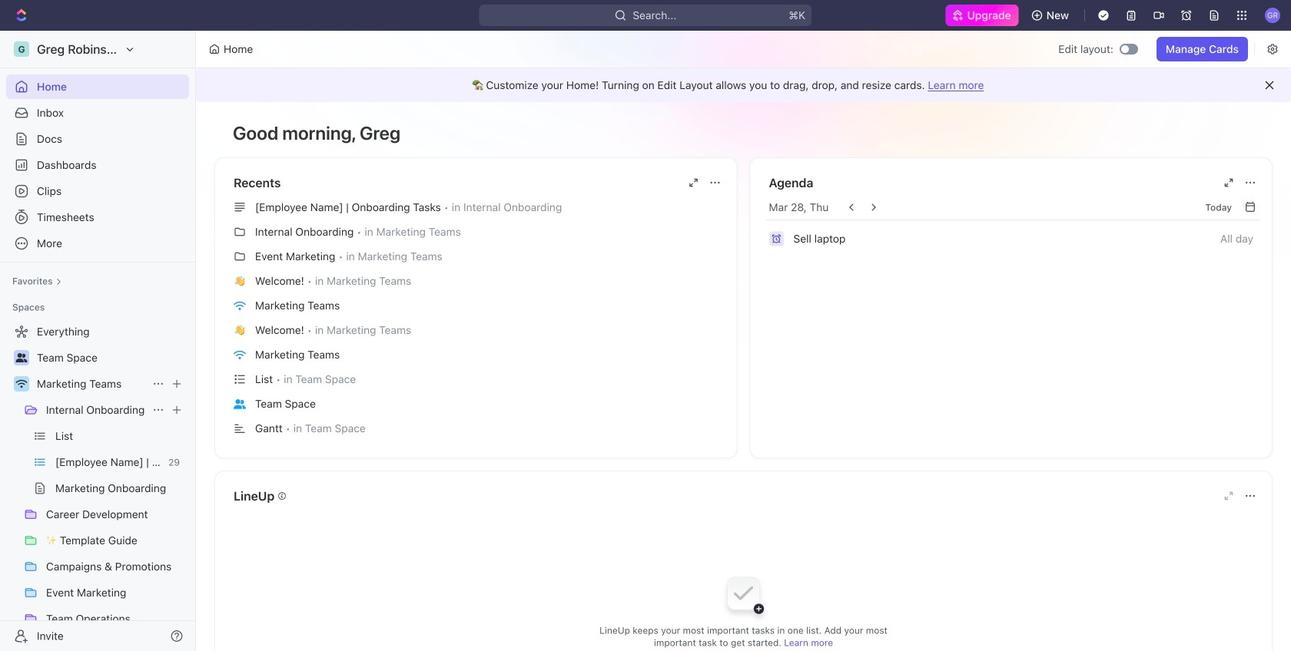 Task type: vqa. For each thing, say whether or not it's contained in the screenshot.
the bottom All
no



Task type: locate. For each thing, give the bounding box(es) containing it.
wifi image up user group image
[[234, 350, 246, 360]]

wifi image down user group icon
[[16, 380, 27, 389]]

1 horizontal spatial wifi image
[[234, 350, 246, 360]]

0 vertical spatial wifi image
[[234, 350, 246, 360]]

wifi image
[[234, 301, 246, 311]]

user group image
[[234, 400, 246, 409]]

wifi image
[[234, 350, 246, 360], [16, 380, 27, 389]]

tree
[[6, 320, 189, 652]]

1 vertical spatial wifi image
[[16, 380, 27, 389]]

greg robinson's workspace, , element
[[14, 42, 29, 57]]

0 horizontal spatial wifi image
[[16, 380, 27, 389]]

alert
[[196, 68, 1291, 102]]

tree inside sidebar navigation
[[6, 320, 189, 652]]



Task type: describe. For each thing, give the bounding box(es) containing it.
user group image
[[16, 354, 27, 363]]

sidebar navigation
[[0, 31, 199, 652]]



